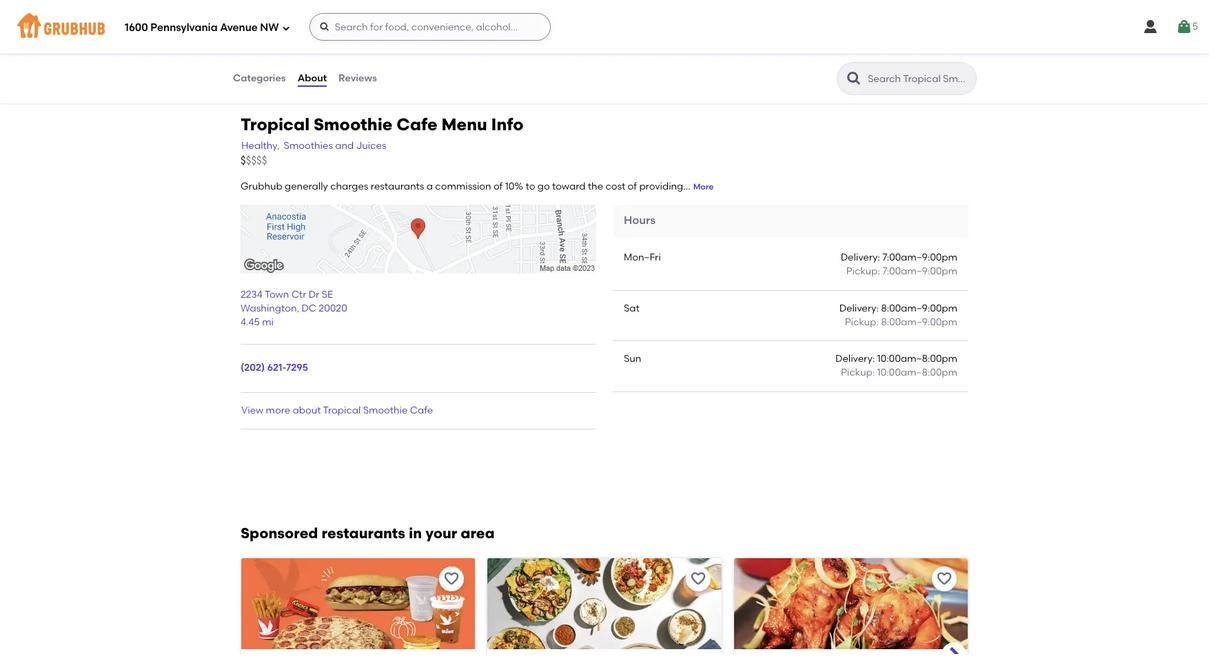 Task type: locate. For each thing, give the bounding box(es) containing it.
washington
[[241, 303, 297, 314]]

2 horizontal spatial svg image
[[1176, 19, 1193, 35]]

cafe
[[397, 114, 438, 134], [410, 404, 433, 416]]

0 vertical spatial 8:00am–9:00pm
[[881, 302, 958, 314]]

dr
[[309, 289, 319, 300]]

2 vertical spatial pickup:
[[841, 367, 875, 379]]

2 save this restaurant image from the left
[[936, 571, 953, 587]]

10:00am–8:00pm down delivery: 10:00am–8:00pm at the bottom right
[[877, 367, 958, 379]]

1 vertical spatial pickup:
[[845, 316, 879, 328]]

1 horizontal spatial tropical
[[323, 404, 361, 416]]

view
[[241, 404, 264, 416]]

toward
[[552, 181, 586, 192]]

go
[[538, 181, 550, 192]]

0 vertical spatial 7:00am–9:00pm
[[883, 252, 958, 263]]

7:00am–9:00pm for delivery: 7:00am–9:00pm
[[883, 252, 958, 263]]

the
[[588, 181, 603, 192]]

sponsored restaurants in your area
[[241, 525, 495, 542]]

info
[[491, 114, 524, 134]]

0 horizontal spatial save this restaurant button
[[439, 567, 464, 592]]

1 horizontal spatial svg image
[[1142, 19, 1159, 35]]

categories
[[233, 72, 286, 84]]

healthy, button
[[241, 139, 280, 154]]

restaurants
[[371, 181, 424, 192], [322, 525, 405, 542]]

2234
[[241, 289, 263, 300]]

categories button
[[232, 54, 287, 103]]

0 horizontal spatial save this restaurant image
[[444, 571, 460, 587]]

$$$$$
[[241, 155, 267, 167]]

0 vertical spatial cafe
[[397, 114, 438, 134]]

dc
[[302, 303, 316, 314]]

0 vertical spatial 10:00am–8:00pm
[[877, 353, 958, 365]]

delivery: up pickup: 7:00am–9:00pm
[[841, 252, 880, 263]]

menu
[[442, 114, 487, 134]]

of left "10%" on the left
[[494, 181, 503, 192]]

2 horizontal spatial save this restaurant button
[[932, 567, 957, 592]]

7:00am–9:00pm
[[883, 252, 958, 263], [883, 266, 958, 277]]

your
[[426, 525, 457, 542]]

tropical up healthy,
[[241, 114, 310, 134]]

1 8:00am–9:00pm from the top
[[881, 302, 958, 314]]

10:00am–8:00pm up pickup: 10:00am–8:00pm in the bottom right of the page
[[877, 353, 958, 365]]

1 save this restaurant button from the left
[[439, 567, 464, 592]]

7:00am–9:00pm for pickup: 7:00am–9:00pm
[[883, 266, 958, 277]]

save this restaurant button for district bites logo
[[932, 567, 957, 592]]

more
[[693, 182, 714, 192]]

ctr
[[291, 289, 306, 300]]

(202) 621-7295 button
[[241, 362, 308, 376]]

1 vertical spatial 7:00am–9:00pm
[[883, 266, 958, 277]]

reviews
[[339, 72, 377, 84]]

1 7:00am–9:00pm from the top
[[883, 252, 958, 263]]

pickup: down delivery: 8:00am–9:00pm
[[845, 316, 879, 328]]

and
[[335, 140, 354, 152]]

svg image
[[1142, 19, 1159, 35], [1176, 19, 1193, 35], [282, 24, 290, 32]]

of right cost
[[628, 181, 637, 192]]

1 vertical spatial smoothie
[[363, 404, 408, 416]]

nw
[[260, 21, 279, 34]]

healthy,
[[241, 140, 280, 152]]

3 save this restaurant button from the left
[[932, 567, 957, 592]]

1 horizontal spatial save this restaurant button
[[686, 567, 711, 592]]

10:00am–8:00pm
[[877, 353, 958, 365], [877, 367, 958, 379]]

0 vertical spatial pickup:
[[847, 266, 880, 277]]

pickup: for pickup: 8:00am–9:00pm
[[845, 316, 879, 328]]

more
[[266, 404, 290, 416]]

pickup: for pickup: 10:00am–8:00pm
[[841, 367, 875, 379]]

delivery: up pickup: 8:00am–9:00pm
[[840, 302, 879, 314]]

7:00am–9:00pm up pickup: 7:00am–9:00pm
[[883, 252, 958, 263]]

2 10:00am–8:00pm from the top
[[877, 367, 958, 379]]

pickup: 8:00am–9:00pm
[[845, 316, 958, 328]]

providing
[[639, 181, 683, 192]]

2234 town ctr dr se washington , dc 20020 4.45 mi
[[241, 289, 347, 328]]

district bites logo image
[[734, 558, 968, 654]]

2 7:00am–9:00pm from the top
[[883, 266, 958, 277]]

pickup: down delivery: 7:00am–9:00pm
[[847, 266, 880, 277]]

8:00am–9:00pm down delivery: 8:00am–9:00pm
[[881, 316, 958, 328]]

pickup: down delivery: 10:00am–8:00pm at the bottom right
[[841, 367, 875, 379]]

1 horizontal spatial save this restaurant image
[[936, 571, 953, 587]]

5 button
[[1176, 14, 1198, 39]]

of
[[494, 181, 503, 192], [628, 181, 637, 192]]

tropical right about
[[323, 404, 361, 416]]

8:00am–9:00pm
[[881, 302, 958, 314], [881, 316, 958, 328]]

reviews button
[[338, 54, 378, 103]]

area
[[461, 525, 495, 542]]

save this restaurant image
[[690, 571, 707, 587]]

save this restaurant button for roti mediterranean bowls, salads & pitas logo
[[686, 567, 711, 592]]

0 vertical spatial delivery:
[[841, 252, 880, 263]]

10%
[[505, 181, 523, 192]]

tropical
[[241, 114, 310, 134], [323, 404, 361, 416]]

1 vertical spatial 10:00am–8:00pm
[[877, 367, 958, 379]]

a
[[427, 181, 433, 192]]

7:00am–9:00pm down delivery: 7:00am–9:00pm
[[883, 266, 958, 277]]

...
[[683, 181, 691, 192]]

0 vertical spatial restaurants
[[371, 181, 424, 192]]

restaurants left a
[[371, 181, 424, 192]]

$
[[241, 155, 246, 167]]

restaurants left in on the left bottom of page
[[322, 525, 405, 542]]

2 vertical spatial delivery:
[[836, 353, 875, 365]]

1 10:00am–8:00pm from the top
[[877, 353, 958, 365]]

delivery: for pickup: 8:00am–9:00pm
[[840, 302, 879, 314]]

2 8:00am–9:00pm from the top
[[881, 316, 958, 328]]

2 save this restaurant button from the left
[[686, 567, 711, 592]]

more button
[[693, 181, 714, 193]]

delivery: 8:00am–9:00pm
[[840, 302, 958, 314]]

1 vertical spatial 8:00am–9:00pm
[[881, 316, 958, 328]]

commission
[[435, 181, 491, 192]]

2 of from the left
[[628, 181, 637, 192]]

1 vertical spatial tropical
[[323, 404, 361, 416]]

about button
[[297, 54, 328, 103]]

1600 pennsylvania avenue nw
[[125, 21, 279, 34]]

0 vertical spatial tropical
[[241, 114, 310, 134]]

pickup:
[[847, 266, 880, 277], [845, 316, 879, 328], [841, 367, 875, 379]]

5
[[1193, 21, 1198, 32]]

view more about tropical smoothie cafe
[[241, 404, 433, 416]]

1 vertical spatial delivery:
[[840, 302, 879, 314]]

pickup: 7:00am–9:00pm
[[847, 266, 958, 277]]

smoothie
[[314, 114, 393, 134], [363, 404, 408, 416]]

delivery:
[[841, 252, 880, 263], [840, 302, 879, 314], [836, 353, 875, 365]]

1 save this restaurant image from the left
[[444, 571, 460, 587]]

0 horizontal spatial of
[[494, 181, 503, 192]]

save this restaurant image
[[444, 571, 460, 587], [936, 571, 953, 587]]

10:00am–8:00pm for pickup: 10:00am–8:00pm
[[877, 367, 958, 379]]

tab
[[232, 0, 329, 19]]

1 horizontal spatial of
[[628, 181, 637, 192]]

delivery: up pickup: 10:00am–8:00pm in the bottom right of the page
[[836, 353, 875, 365]]

8:00am–9:00pm up pickup: 8:00am–9:00pm
[[881, 302, 958, 314]]

(202)
[[241, 362, 265, 374]]

save this restaurant button
[[439, 567, 464, 592], [686, 567, 711, 592], [932, 567, 957, 592]]

grubhub
[[241, 181, 283, 192]]

Search Tropical Smoothie Cafe  search field
[[867, 72, 972, 86]]

about
[[298, 72, 327, 84]]



Task type: vqa. For each thing, say whether or not it's contained in the screenshot.
20–35 min
no



Task type: describe. For each thing, give the bounding box(es) containing it.
juices
[[356, 140, 387, 152]]

healthy, smoothies and juices
[[241, 140, 387, 152]]

0 horizontal spatial svg image
[[282, 24, 290, 32]]

Search for food, convenience, alcohol... search field
[[309, 13, 551, 41]]

sat
[[624, 302, 640, 314]]

to
[[526, 181, 535, 192]]

0 vertical spatial smoothie
[[314, 114, 393, 134]]

mi
[[262, 317, 274, 328]]

tropical smoothie cafe  menu info
[[241, 114, 524, 134]]

,
[[297, 303, 299, 314]]

save this restaurant button for wawa logo on the left bottom
[[439, 567, 464, 592]]

8:00am–9:00pm for pickup: 8:00am–9:00pm
[[881, 316, 958, 328]]

svg image
[[319, 21, 330, 32]]

1600
[[125, 21, 148, 34]]

smoothies and juices button
[[283, 139, 387, 154]]

wawa logo image
[[241, 558, 475, 654]]

se
[[322, 289, 333, 300]]

pennsylvania
[[151, 21, 218, 34]]

delivery: 7:00am–9:00pm
[[841, 252, 958, 263]]

search icon image
[[846, 70, 863, 87]]

roti mediterranean bowls, salads & pitas logo image
[[488, 558, 722, 654]]

1 vertical spatial cafe
[[410, 404, 433, 416]]

7295
[[286, 362, 308, 374]]

sun
[[624, 353, 642, 365]]

delivery: for pickup: 7:00am–9:00pm
[[841, 252, 880, 263]]

8:00am–9:00pm for delivery: 8:00am–9:00pm
[[881, 302, 958, 314]]

1 vertical spatial restaurants
[[322, 525, 405, 542]]

save this restaurant image for wawa logo on the left bottom
[[444, 571, 460, 587]]

svg image inside 5 button
[[1176, 19, 1193, 35]]

smoothies
[[284, 140, 333, 152]]

grubhub generally charges restaurants a commission of 10% to go toward the cost of providing ... more
[[241, 181, 714, 192]]

mon–fri
[[624, 252, 661, 263]]

621-
[[267, 362, 286, 374]]

delivery: for pickup: 10:00am–8:00pm
[[836, 353, 875, 365]]

(202) 621-7295
[[241, 362, 308, 374]]

about
[[293, 404, 321, 416]]

avenue
[[220, 21, 258, 34]]

4.45
[[241, 317, 260, 328]]

generally
[[285, 181, 328, 192]]

1 of from the left
[[494, 181, 503, 192]]

in
[[409, 525, 422, 542]]

save this restaurant image for district bites logo
[[936, 571, 953, 587]]

20020
[[319, 303, 347, 314]]

charges
[[330, 181, 369, 192]]

pickup: 10:00am–8:00pm
[[841, 367, 958, 379]]

main navigation navigation
[[0, 0, 1209, 54]]

delivery: 10:00am–8:00pm
[[836, 353, 958, 365]]

hours
[[624, 214, 656, 227]]

0 horizontal spatial tropical
[[241, 114, 310, 134]]

10:00am–8:00pm for delivery: 10:00am–8:00pm
[[877, 353, 958, 365]]

cost
[[606, 181, 626, 192]]

pickup: for pickup: 7:00am–9:00pm
[[847, 266, 880, 277]]

town
[[265, 289, 289, 300]]

sponsored
[[241, 525, 318, 542]]



